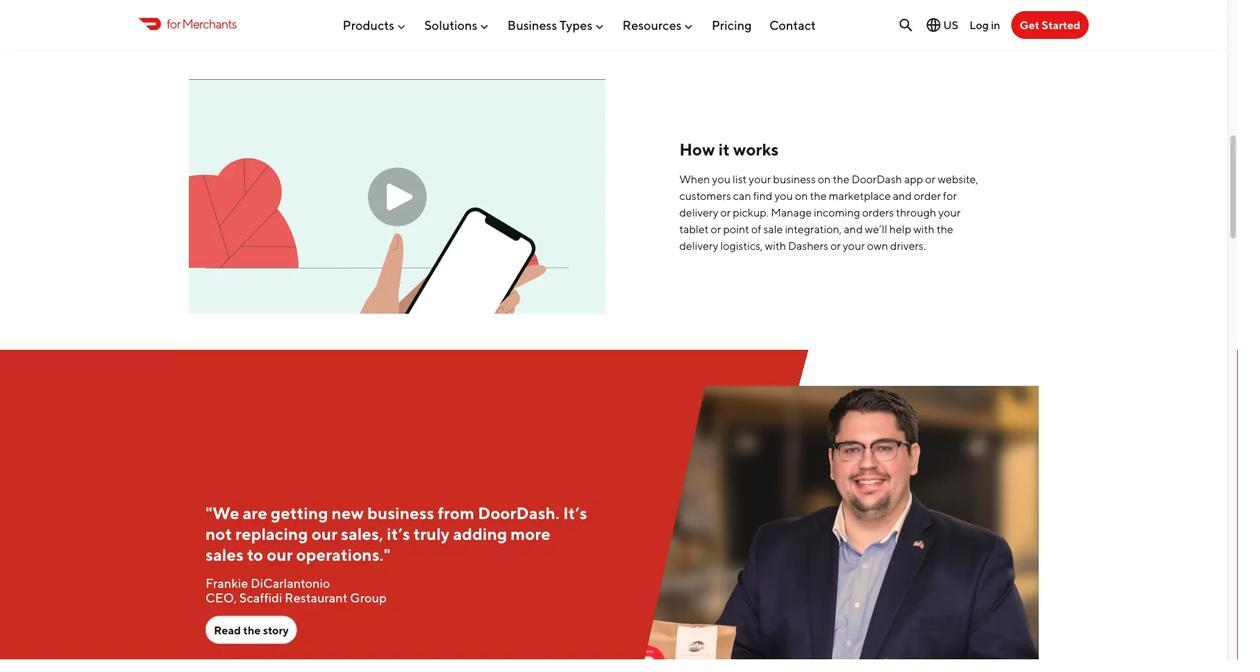 Task type: vqa. For each thing, say whether or not it's contained in the screenshot.
'partner' within the is a white-label delivery product designed specifically for businesses with their own ordering platforms. accept orders through your own systems, then partner with dashers for delivery.
no



Task type: locate. For each thing, give the bounding box(es) containing it.
business up the manage on the top right of page
[[773, 173, 816, 186]]

log in
[[970, 18, 1001, 31]]

get started
[[1020, 18, 1081, 32]]

pricing link
[[712, 12, 752, 38]]

1 vertical spatial you
[[775, 189, 793, 203]]

drivers.
[[891, 239, 926, 253]]

or
[[926, 173, 936, 186], [721, 206, 731, 219], [711, 223, 721, 236], [831, 239, 841, 253]]

for down website,
[[943, 189, 957, 203]]

the down order
[[937, 223, 954, 236]]

0 vertical spatial your
[[749, 173, 771, 186]]

resources link
[[623, 12, 694, 38]]

your down order
[[939, 206, 961, 219]]

log in link
[[970, 18, 1001, 31]]

and
[[893, 189, 912, 203], [844, 223, 863, 236]]

more
[[511, 524, 551, 544]]

"we
[[206, 503, 239, 523]]

how
[[680, 139, 715, 159]]

0 horizontal spatial with
[[765, 239, 786, 253]]

0 horizontal spatial on
[[795, 189, 808, 203]]

your left "own"
[[843, 239, 865, 253]]

business up it's
[[367, 503, 435, 523]]

0 vertical spatial delivery
[[680, 206, 719, 219]]

us
[[944, 18, 959, 32]]

merchants
[[182, 16, 237, 31]]

and left "we'll"
[[844, 223, 863, 236]]

on
[[818, 173, 831, 186], [795, 189, 808, 203]]

1 vertical spatial on
[[795, 189, 808, 203]]

replacing
[[236, 524, 308, 544]]

1 horizontal spatial your
[[843, 239, 865, 253]]

our down replacing
[[267, 545, 293, 565]]

the
[[833, 173, 850, 186], [810, 189, 827, 203], [937, 223, 954, 236], [243, 624, 261, 637]]

portrait of restaurateur holding a tablet image
[[622, 386, 1039, 661]]

our
[[312, 524, 338, 544], [267, 545, 293, 565]]

our up operations."
[[312, 524, 338, 544]]

website,
[[938, 173, 979, 186]]

it's
[[563, 503, 587, 523]]

read the story
[[214, 624, 289, 637]]

for
[[167, 16, 180, 31], [943, 189, 957, 203]]

order
[[914, 189, 941, 203]]

globe line image
[[926, 17, 942, 33]]

your up find
[[749, 173, 771, 186]]

to
[[247, 545, 263, 565]]

with
[[914, 223, 935, 236], [765, 239, 786, 253]]

pickup.
[[733, 206, 769, 219]]

orders
[[863, 206, 894, 219]]

for merchants link
[[139, 14, 237, 33]]

for merchants
[[167, 16, 237, 31]]

find
[[753, 189, 773, 203]]

with down sale
[[765, 239, 786, 253]]

1 horizontal spatial for
[[943, 189, 957, 203]]

when
[[680, 173, 710, 186]]

2 vertical spatial your
[[843, 239, 865, 253]]

contact link
[[770, 12, 816, 38]]

2 horizontal spatial your
[[939, 206, 961, 219]]

delivery
[[680, 206, 719, 219], [680, 239, 719, 253]]

0 vertical spatial you
[[712, 173, 731, 186]]

read
[[214, 624, 241, 637]]

1 delivery from the top
[[680, 206, 719, 219]]

0 vertical spatial on
[[818, 173, 831, 186]]

0 vertical spatial with
[[914, 223, 935, 236]]

on up the manage on the top right of page
[[795, 189, 808, 203]]

and down app
[[893, 189, 912, 203]]

0 horizontal spatial you
[[712, 173, 731, 186]]

with down through
[[914, 223, 935, 236]]

get started button
[[1012, 11, 1089, 39]]

your
[[749, 173, 771, 186], [939, 206, 961, 219], [843, 239, 865, 253]]

"we are getting new business from doordash. it's not replacing our sales, it's truly adding more sales to our operations."
[[206, 503, 587, 565]]

business types link
[[508, 12, 605, 38]]

scaffidi
[[240, 591, 282, 606]]

types
[[560, 17, 593, 32]]

1 horizontal spatial our
[[312, 524, 338, 544]]

1 vertical spatial delivery
[[680, 239, 719, 253]]

you left list
[[712, 173, 731, 186]]

1 vertical spatial and
[[844, 223, 863, 236]]

1 horizontal spatial and
[[893, 189, 912, 203]]

you up the manage on the top right of page
[[775, 189, 793, 203]]

logistics,
[[721, 239, 763, 253]]

0 horizontal spatial and
[[844, 223, 863, 236]]

sales,
[[341, 524, 384, 544]]

for left merchants
[[167, 16, 180, 31]]

1 horizontal spatial business
[[773, 173, 816, 186]]

0 horizontal spatial business
[[367, 503, 435, 523]]

1 horizontal spatial on
[[818, 173, 831, 186]]

0 vertical spatial business
[[773, 173, 816, 186]]

ceo,
[[206, 591, 237, 606]]

delivery up tablet
[[680, 206, 719, 219]]

1 vertical spatial business
[[367, 503, 435, 523]]

story
[[263, 624, 289, 637]]

business inside when you list your business on the doordash app or website, customers can find you on the marketplace and order for delivery or pickup. manage incoming orders through your tablet or point of sale integration, and we'll help with the delivery logistics, with dashers or your own drivers.
[[773, 173, 816, 186]]

business inside "we are getting new business from doordash. it's not replacing our sales, it's truly adding more sales to our operations."
[[367, 503, 435, 523]]

frankie dicarlantonio ceo, scaffidi restaurant group
[[206, 576, 387, 606]]

0 horizontal spatial our
[[267, 545, 293, 565]]

on up the incoming
[[818, 173, 831, 186]]

the left story in the bottom left of the page
[[243, 624, 261, 637]]

not
[[206, 524, 232, 544]]

can
[[733, 189, 751, 203]]

delivery down tablet
[[680, 239, 719, 253]]

operations."
[[296, 545, 391, 565]]

business
[[773, 173, 816, 186], [367, 503, 435, 523]]

you
[[712, 173, 731, 186], [775, 189, 793, 203]]

dicarlantonio
[[251, 576, 330, 591]]

point
[[723, 223, 749, 236]]

1 vertical spatial for
[[943, 189, 957, 203]]

we'll
[[865, 223, 888, 236]]

list
[[733, 173, 747, 186]]

1 horizontal spatial with
[[914, 223, 935, 236]]

0 vertical spatial for
[[167, 16, 180, 31]]



Task type: describe. For each thing, give the bounding box(es) containing it.
tablet
[[680, 223, 709, 236]]

incoming
[[814, 206, 860, 219]]

of
[[752, 223, 762, 236]]

from
[[438, 503, 475, 523]]

contact
[[770, 17, 816, 32]]

when you list your business on the doordash app or website, customers can find you on the marketplace and order for delivery or pickup. manage incoming orders through your tablet or point of sale integration, and we'll help with the delivery logistics, with dashers or your own drivers.
[[680, 173, 979, 253]]

manage
[[771, 206, 812, 219]]

own
[[867, 239, 888, 253]]

the inside read the story link
[[243, 624, 261, 637]]

business for truly
[[367, 503, 435, 523]]

products
[[343, 17, 395, 32]]

sales
[[206, 545, 244, 565]]

integration,
[[785, 223, 842, 236]]

read the story link
[[206, 617, 297, 644]]

adding
[[453, 524, 507, 544]]

or right dashers
[[831, 239, 841, 253]]

the up "marketplace" at the top of page
[[833, 173, 850, 186]]

it's
[[387, 524, 410, 544]]

new
[[332, 503, 364, 523]]

or right app
[[926, 173, 936, 186]]

marketplace
[[829, 189, 891, 203]]

restaurant
[[285, 591, 348, 606]]

0 horizontal spatial for
[[167, 16, 180, 31]]

or left point
[[711, 223, 721, 236]]

group
[[350, 591, 387, 606]]

solutions
[[425, 17, 478, 32]]

business
[[508, 17, 557, 32]]

the up the incoming
[[810, 189, 827, 203]]

truly
[[414, 524, 450, 544]]

in
[[991, 18, 1001, 31]]

0 vertical spatial our
[[312, 524, 338, 544]]

get
[[1020, 18, 1040, 32]]

1 vertical spatial your
[[939, 206, 961, 219]]

how it works
[[680, 139, 779, 159]]

log
[[970, 18, 989, 31]]

are
[[243, 503, 267, 523]]

solutions link
[[425, 12, 490, 38]]

1 vertical spatial with
[[765, 239, 786, 253]]

business types
[[508, 17, 593, 32]]

doordash
[[852, 173, 902, 186]]

1 horizontal spatial you
[[775, 189, 793, 203]]

or up point
[[721, 206, 731, 219]]

1 vertical spatial our
[[267, 545, 293, 565]]

0 horizontal spatial your
[[749, 173, 771, 186]]

pricing
[[712, 17, 752, 32]]

through
[[896, 206, 937, 219]]

sale
[[764, 223, 783, 236]]

for inside when you list your business on the doordash app or website, customers can find you on the marketplace and order for delivery or pickup. manage incoming orders through your tablet or point of sale integration, and we'll help with the delivery logistics, with dashers or your own drivers.
[[943, 189, 957, 203]]

resources
[[623, 17, 682, 32]]

started
[[1042, 18, 1081, 32]]

it
[[719, 139, 730, 159]]

business for find
[[773, 173, 816, 186]]

dashers
[[788, 239, 829, 253]]

works
[[733, 139, 779, 159]]

products link
[[343, 12, 407, 38]]

0 vertical spatial and
[[893, 189, 912, 203]]

doordash.
[[478, 503, 560, 523]]

2 delivery from the top
[[680, 239, 719, 253]]

customers
[[680, 189, 731, 203]]

app
[[905, 173, 924, 186]]

frankie
[[206, 576, 248, 591]]

help
[[890, 223, 912, 236]]

getting
[[271, 503, 328, 523]]



